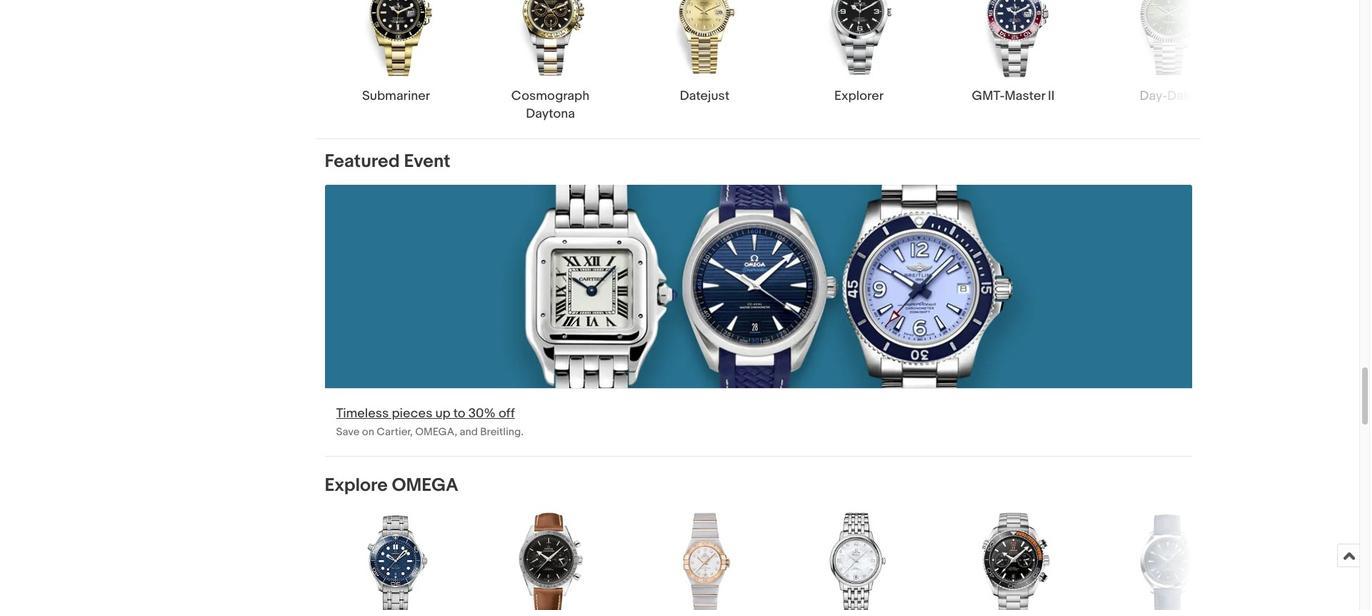 Task type: describe. For each thing, give the bounding box(es) containing it.
submariner image
[[339, 0, 453, 78]]

breitling.
[[480, 426, 524, 439]]

cosmograph
[[511, 89, 590, 104]]

off
[[499, 407, 515, 422]]

seamaster image
[[339, 510, 453, 611]]

day-date link
[[1096, 0, 1239, 106]]

submariner link
[[325, 0, 468, 106]]

ii
[[1048, 89, 1055, 104]]

daytona
[[526, 106, 575, 122]]

datejust link
[[633, 0, 776, 106]]

datejust
[[680, 89, 730, 104]]

and
[[460, 426, 478, 439]]

featured
[[325, 151, 400, 173]]

timeless
[[336, 407, 389, 422]]

30%
[[468, 407, 496, 422]]

constellation image
[[648, 510, 762, 611]]

seamaster planet ocean image
[[956, 510, 1071, 611]]

submariner
[[362, 89, 430, 104]]

day date image
[[1111, 0, 1225, 78]]

gmt-
[[972, 89, 1005, 104]]

save
[[336, 426, 360, 439]]

event
[[404, 151, 450, 173]]

day-date
[[1140, 89, 1196, 104]]

explorer image
[[802, 0, 916, 78]]

date
[[1168, 89, 1196, 104]]



Task type: locate. For each thing, give the bounding box(es) containing it.
none text field containing timeless pieces up to 30% off
[[325, 185, 1192, 457]]

cartier,
[[377, 426, 413, 439]]

explore
[[325, 475, 388, 497]]

timeless pieces up to 30% off save on cartier, omega, and breitling.
[[336, 407, 524, 439]]

gmt-master ii
[[972, 89, 1055, 104]]

cosmograph daytona image
[[493, 0, 608, 78]]

explore omega
[[325, 475, 458, 497]]

None text field
[[325, 185, 1192, 457]]

up
[[435, 407, 451, 422]]

seamaster aqua terra image
[[1111, 510, 1225, 611]]

gmt-master ii link
[[942, 0, 1085, 106]]

explorer
[[834, 89, 884, 104]]

to
[[454, 407, 466, 422]]

de ville image
[[802, 510, 916, 611]]

omega
[[392, 475, 458, 497]]

datejust image
[[648, 0, 762, 78]]

on
[[362, 426, 374, 439]]

cosmograph daytona link
[[479, 0, 622, 124]]

featured event
[[325, 151, 450, 173]]

day-
[[1140, 89, 1168, 104]]

master
[[1005, 89, 1045, 104]]

gmt-master ii image
[[956, 0, 1071, 78]]

speedmaster image
[[493, 510, 608, 611]]

cosmograph daytona
[[511, 89, 590, 122]]

explorer link
[[788, 0, 931, 106]]

omega,
[[415, 426, 457, 439]]

pieces
[[392, 407, 433, 422]]



Task type: vqa. For each thing, say whether or not it's contained in the screenshot.
Search's the "eBay"
no



